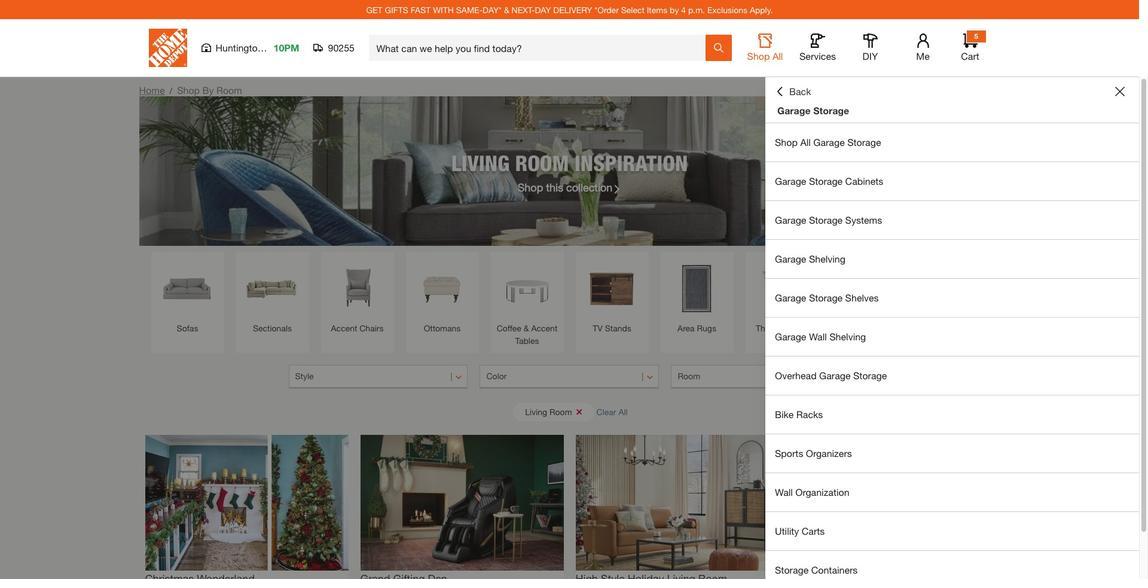 Task type: describe. For each thing, give the bounding box(es) containing it.
storage left shelves
[[809, 292, 843, 303]]

services button
[[799, 34, 837, 62]]

sectionals image
[[242, 258, 303, 319]]

sectionals link
[[242, 258, 303, 334]]

10pm
[[274, 42, 299, 53]]

throw blankets
[[838, 323, 896, 333]]

cart
[[962, 50, 980, 62]]

garage for garage storage shelves
[[775, 292, 807, 303]]

storage containers link
[[766, 551, 1140, 579]]

sofas
[[177, 323, 198, 333]]

shop for shop this collection
[[518, 180, 543, 194]]

day
[[535, 4, 551, 15]]

drawer close image
[[1116, 87, 1125, 96]]

storage down throw blankets
[[854, 370, 887, 381]]

home link
[[139, 84, 165, 96]]

carts
[[802, 525, 825, 537]]

1 stretchy image image from the left
[[145, 435, 349, 571]]

*order
[[595, 4, 619, 15]]

me button
[[904, 34, 943, 62]]

containers
[[812, 564, 858, 576]]

garage storage shelves
[[775, 292, 879, 303]]

accent inside coffee & accent tables
[[532, 323, 558, 333]]

curtains & drapes image
[[922, 258, 983, 319]]

sports organizers link
[[766, 434, 1140, 473]]

accent chairs
[[331, 323, 384, 333]]

bike
[[775, 409, 794, 420]]

4
[[682, 4, 686, 15]]

by
[[670, 4, 679, 15]]

feedback link image
[[1133, 202, 1149, 267]]

sectionals
[[253, 323, 292, 333]]

throw blankets link
[[837, 258, 898, 334]]

garage wall shelving link
[[766, 318, 1140, 356]]

coffee
[[497, 323, 522, 333]]

garage for garage storage
[[778, 105, 811, 116]]

living for living room inspiration
[[452, 150, 510, 176]]

& inside coffee & accent tables
[[524, 323, 529, 333]]

exclusions
[[708, 4, 748, 15]]

select
[[621, 4, 645, 15]]

organizers
[[806, 448, 852, 459]]

clear all
[[597, 407, 628, 417]]

stands
[[605, 323, 632, 333]]

wall organization
[[775, 486, 850, 498]]

shop for shop all
[[748, 50, 770, 62]]

garage wall shelving
[[775, 331, 867, 342]]

throw pillows image
[[752, 258, 813, 319]]

0 vertical spatial wall
[[809, 331, 827, 342]]

living room button
[[514, 403, 595, 421]]

garage for garage shelving
[[775, 253, 807, 264]]

pillows
[[782, 323, 808, 333]]

menu containing shop all garage storage
[[766, 123, 1140, 579]]

all for shop all
[[773, 50, 783, 62]]

5
[[975, 32, 979, 41]]

utility
[[775, 525, 800, 537]]

storage inside "link"
[[848, 136, 882, 148]]

accent inside accent chairs link
[[331, 323, 357, 333]]

all for clear all
[[619, 407, 628, 417]]

room inside button
[[678, 371, 701, 381]]

garage storage
[[778, 105, 850, 116]]

bike racks
[[775, 409, 824, 420]]

back button
[[775, 86, 812, 98]]

room button
[[672, 365, 851, 389]]

3 stretchy image image from the left
[[576, 435, 779, 571]]

throw pillows
[[756, 323, 808, 333]]

throw blankets image
[[837, 258, 898, 319]]

huntington park
[[216, 42, 285, 53]]

huntington
[[216, 42, 263, 53]]

garage shelving link
[[766, 240, 1140, 278]]

sofas image
[[157, 258, 218, 319]]

park
[[266, 42, 285, 53]]

living for living room
[[526, 407, 548, 417]]

collection
[[567, 180, 613, 194]]

area rugs link
[[667, 258, 728, 334]]

tv
[[593, 323, 603, 333]]

90255 button
[[314, 42, 355, 54]]

cart 5
[[962, 32, 980, 62]]

shop all button
[[746, 34, 785, 62]]

tv stands link
[[582, 258, 643, 334]]

garage inside "link"
[[814, 136, 845, 148]]

clear
[[597, 407, 617, 417]]

0 horizontal spatial wall
[[775, 486, 793, 498]]

shop all
[[748, 50, 783, 62]]

this
[[546, 180, 564, 194]]

throw for throw blankets
[[838, 323, 862, 333]]

area rugs
[[678, 323, 717, 333]]

p.m.
[[689, 4, 705, 15]]

get
[[366, 4, 383, 15]]

next-
[[512, 4, 535, 15]]

room up this
[[515, 150, 569, 176]]



Task type: vqa. For each thing, say whether or not it's contained in the screenshot.
Watt at right
no



Task type: locate. For each thing, give the bounding box(es) containing it.
ottomans
[[424, 323, 461, 333]]

1 throw from the left
[[756, 323, 780, 333]]

1 horizontal spatial throw
[[838, 323, 862, 333]]

1 vertical spatial living
[[526, 407, 548, 417]]

0 vertical spatial all
[[773, 50, 783, 62]]

shop for shop all garage storage
[[775, 136, 798, 148]]

menu
[[766, 123, 1140, 579]]

shop right /
[[177, 84, 200, 96]]

1 horizontal spatial wall
[[809, 331, 827, 342]]

What can we help you find today? search field
[[377, 35, 705, 60]]

throw left blankets
[[838, 323, 862, 333]]

tv stands image
[[582, 258, 643, 319]]

90255
[[328, 42, 355, 53]]

clear all button
[[597, 401, 628, 423]]

diy button
[[852, 34, 890, 62]]

storage up the cabinets
[[848, 136, 882, 148]]

throw left pillows
[[756, 323, 780, 333]]

the home depot logo image
[[149, 29, 187, 67]]

accent up tables
[[532, 323, 558, 333]]

items
[[647, 4, 668, 15]]

inspiration
[[575, 150, 688, 176]]

wall organization link
[[766, 473, 1140, 512]]

& up tables
[[524, 323, 529, 333]]

storage left the cabinets
[[809, 175, 843, 187]]

blankets
[[864, 323, 896, 333]]

garage storage systems
[[775, 214, 883, 226]]

storage
[[814, 105, 850, 116], [848, 136, 882, 148], [809, 175, 843, 187], [809, 214, 843, 226], [809, 292, 843, 303], [854, 370, 887, 381], [775, 564, 809, 576]]

tables
[[515, 336, 539, 346]]

shop all garage storage link
[[766, 123, 1140, 162]]

/
[[170, 86, 172, 96]]

living room
[[526, 407, 572, 417]]

0 vertical spatial living
[[452, 150, 510, 176]]

systems
[[846, 214, 883, 226]]

accent chairs image
[[327, 258, 388, 319]]

2 vertical spatial all
[[619, 407, 628, 417]]

0 horizontal spatial throw
[[756, 323, 780, 333]]

storage left the systems
[[809, 214, 843, 226]]

diy
[[863, 50, 879, 62]]

storage containers
[[775, 564, 858, 576]]

shop inside the shop all "button"
[[748, 50, 770, 62]]

2 accent from the left
[[532, 323, 558, 333]]

all down garage storage
[[801, 136, 811, 148]]

garage for garage storage cabinets
[[775, 175, 807, 187]]

accent chairs link
[[327, 258, 388, 334]]

0 horizontal spatial accent
[[331, 323, 357, 333]]

throw for throw pillows
[[756, 323, 780, 333]]

overhead garage storage link
[[766, 357, 1140, 395]]

stretchy image image
[[145, 435, 349, 571], [361, 435, 564, 571], [576, 435, 779, 571], [791, 435, 995, 571]]

garage storage cabinets link
[[766, 162, 1140, 200]]

by
[[203, 84, 214, 96]]

garage down shop all garage storage
[[775, 175, 807, 187]]

ottomans link
[[412, 258, 473, 334]]

back
[[790, 86, 812, 97]]

shop down garage storage
[[775, 136, 798, 148]]

0 vertical spatial shelving
[[809, 253, 846, 264]]

2 stretchy image image from the left
[[361, 435, 564, 571]]

coffee & accent tables
[[497, 323, 558, 346]]

garage up garage storage shelves
[[775, 253, 807, 264]]

garage down garage storage
[[814, 136, 845, 148]]

gifts
[[385, 4, 409, 15]]

ottomans image
[[412, 258, 473, 319]]

garage for garage storage systems
[[775, 214, 807, 226]]

living room inspiration
[[452, 150, 688, 176]]

same-
[[456, 4, 483, 15]]

shop left this
[[518, 180, 543, 194]]

delivery
[[554, 4, 593, 15]]

storage up shop all garage storage
[[814, 105, 850, 116]]

garage up overhead
[[775, 331, 807, 342]]

accent left chairs
[[331, 323, 357, 333]]

garage up garage shelving
[[775, 214, 807, 226]]

sports organizers
[[775, 448, 852, 459]]

with
[[433, 4, 454, 15]]

garage storage cabinets
[[775, 175, 884, 187]]

sports
[[775, 448, 804, 459]]

style button
[[289, 365, 468, 389]]

coffee & accent tables link
[[497, 258, 558, 347]]

shelving
[[809, 253, 846, 264], [830, 331, 867, 342]]

1 horizontal spatial accent
[[532, 323, 558, 333]]

room right by
[[217, 84, 242, 96]]

shop all garage storage
[[775, 136, 882, 148]]

garage for garage wall shelving
[[775, 331, 807, 342]]

throw pillows link
[[752, 258, 813, 334]]

all inside "link"
[[801, 136, 811, 148]]

apply.
[[750, 4, 773, 15]]

& right day*
[[504, 4, 510, 15]]

chairs
[[360, 323, 384, 333]]

shelving down shelves
[[830, 331, 867, 342]]

1 vertical spatial wall
[[775, 486, 793, 498]]

tv stands
[[593, 323, 632, 333]]

shop down apply.
[[748, 50, 770, 62]]

garage up pillows
[[775, 292, 807, 303]]

1 horizontal spatial &
[[524, 323, 529, 333]]

shop this collection
[[518, 180, 613, 194]]

living inside button
[[526, 407, 548, 417]]

overhead garage storage
[[775, 370, 887, 381]]

0 vertical spatial &
[[504, 4, 510, 15]]

throw
[[756, 323, 780, 333], [838, 323, 862, 333]]

all up back button
[[773, 50, 783, 62]]

overhead
[[775, 370, 817, 381]]

garage shelving
[[775, 253, 846, 264]]

utility carts link
[[766, 512, 1140, 550]]

shop inside shop this collection link
[[518, 180, 543, 194]]

0 horizontal spatial all
[[619, 407, 628, 417]]

room
[[217, 84, 242, 96], [515, 150, 569, 176], [678, 371, 701, 381], [550, 407, 572, 417]]

shelving up garage storage shelves
[[809, 253, 846, 264]]

fast
[[411, 4, 431, 15]]

style
[[295, 371, 314, 381]]

2 horizontal spatial all
[[801, 136, 811, 148]]

area
[[678, 323, 695, 333]]

garage down back button
[[778, 105, 811, 116]]

garage right overhead
[[820, 370, 851, 381]]

2 throw from the left
[[838, 323, 862, 333]]

1 vertical spatial &
[[524, 323, 529, 333]]

shop
[[748, 50, 770, 62], [177, 84, 200, 96], [775, 136, 798, 148], [518, 180, 543, 194]]

shop this collection link
[[518, 179, 622, 195]]

wall right pillows
[[809, 331, 827, 342]]

cabinets
[[846, 175, 884, 187]]

garage storage shelves link
[[766, 279, 1140, 317]]

services
[[800, 50, 836, 62]]

1 horizontal spatial living
[[526, 407, 548, 417]]

1 horizontal spatial all
[[773, 50, 783, 62]]

color button
[[480, 365, 660, 389]]

all inside button
[[619, 407, 628, 417]]

sofas link
[[157, 258, 218, 334]]

shop inside shop all garage storage "link"
[[775, 136, 798, 148]]

0 horizontal spatial living
[[452, 150, 510, 176]]

coffee & accent tables image
[[497, 258, 558, 319]]

1 accent from the left
[[331, 323, 357, 333]]

garage storage systems link
[[766, 201, 1140, 239]]

all right clear
[[619, 407, 628, 417]]

rugs
[[697, 323, 717, 333]]

room down area
[[678, 371, 701, 381]]

home
[[139, 84, 165, 96]]

1 vertical spatial shelving
[[830, 331, 867, 342]]

1 vertical spatial all
[[801, 136, 811, 148]]

wall left organization
[[775, 486, 793, 498]]

all inside "button"
[[773, 50, 783, 62]]

room inside button
[[550, 407, 572, 417]]

wall
[[809, 331, 827, 342], [775, 486, 793, 498]]

color
[[487, 371, 507, 381]]

0 horizontal spatial &
[[504, 4, 510, 15]]

home / shop by room
[[139, 84, 242, 96]]

racks
[[797, 409, 824, 420]]

get gifts fast with same-day* & next-day delivery *order select items by 4 p.m. exclusions apply.
[[366, 4, 773, 15]]

4 stretchy image image from the left
[[791, 435, 995, 571]]

all for shop all garage storage
[[801, 136, 811, 148]]

storage down utility
[[775, 564, 809, 576]]

area rugs image
[[667, 258, 728, 319]]

room down the color button
[[550, 407, 572, 417]]



